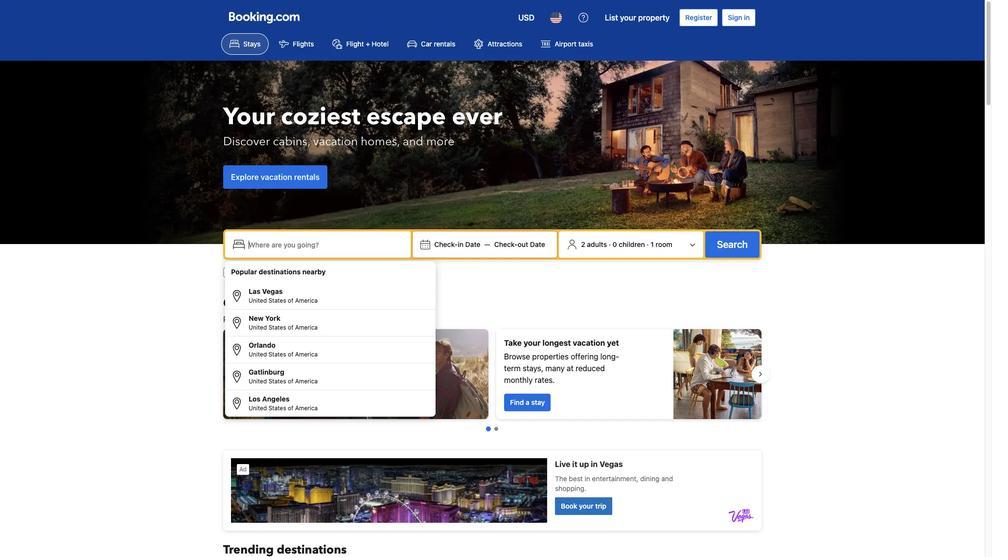 Task type: describe. For each thing, give the bounding box(es) containing it.
work
[[288, 268, 304, 277]]

flights link
[[271, 33, 323, 55]]

i'm
[[325, 268, 335, 277]]

orlando
[[249, 341, 276, 350]]

america inside gatlinburg united states of america
[[295, 378, 318, 386]]

offers
[[334, 315, 354, 324]]

more inside save 15% with late escape deals explore thousands of destinations worldwide and save 15% or more
[[330, 370, 348, 379]]

looking
[[337, 268, 359, 277]]

find a stay link
[[505, 394, 551, 412]]

homes,
[[361, 133, 400, 150]]

for inside the offers promotions, deals, and special offers for you
[[356, 315, 366, 324]]

thousands
[[260, 359, 297, 367]]

special
[[307, 315, 331, 324]]

los
[[249, 395, 261, 404]]

offering
[[571, 353, 599, 362]]

children
[[619, 241, 646, 249]]

of inside gatlinburg united states of america
[[288, 378, 294, 386]]

find late escape deals link
[[231, 388, 318, 406]]

you
[[368, 315, 381, 324]]

ever
[[452, 101, 503, 133]]

longest
[[543, 339, 571, 348]]

flight + hotel link
[[325, 33, 397, 55]]

angeles
[[262, 395, 290, 404]]

nearby
[[303, 268, 326, 276]]

region containing take your longest vacation yet
[[216, 326, 770, 424]]

united inside orlando united states of america
[[249, 351, 267, 359]]

hotel
[[372, 40, 389, 48]]

long-
[[601, 353, 620, 362]]

america for york
[[295, 324, 318, 332]]

escape
[[367, 101, 446, 133]]

save
[[285, 370, 301, 379]]

1 check- from the left
[[435, 241, 458, 249]]

1 horizontal spatial rentals
[[434, 40, 456, 48]]

property
[[639, 13, 670, 22]]

1 vertical spatial rentals
[[294, 173, 320, 181]]

your coziest escape ever discover cabins, vacation homes, and more
[[223, 101, 503, 150]]

2 adults · 0 children · 1 room button
[[563, 236, 700, 254]]

states inside gatlinburg united states of america
[[269, 378, 286, 386]]

0 horizontal spatial destinations
[[259, 268, 301, 276]]

new york united states of america
[[249, 314, 318, 332]]

find for explore thousands of destinations worldwide and save 15% or more
[[237, 393, 251, 401]]

gatlinburg
[[249, 368, 285, 377]]

car rentals link
[[399, 33, 464, 55]]

find late escape deals
[[237, 393, 312, 401]]

1 vertical spatial vacation
[[261, 173, 292, 181]]

a
[[526, 399, 530, 407]]

popular destinations nearby group
[[225, 283, 436, 417]]

explore vacation rentals link
[[223, 165, 328, 189]]

usd
[[519, 13, 535, 22]]

america for vegas
[[295, 297, 318, 305]]

your
[[223, 101, 275, 133]]

america inside orlando united states of america
[[295, 351, 318, 359]]

properties
[[533, 353, 569, 362]]

popular
[[231, 268, 257, 276]]

stays
[[243, 40, 261, 48]]

airport taxis
[[555, 40, 594, 48]]

i'm looking for flights
[[325, 268, 392, 277]]

flight
[[347, 40, 364, 48]]

deals inside save 15% with late escape deals explore thousands of destinations worldwide and save 15% or more
[[336, 345, 357, 354]]

united for los
[[249, 405, 267, 412]]

at
[[567, 364, 574, 373]]

popular destinations nearby
[[231, 268, 326, 276]]

yet
[[607, 339, 620, 348]]

1
[[651, 241, 654, 249]]

—
[[485, 241, 491, 249]]

america for angeles
[[295, 405, 318, 412]]

monthly
[[505, 376, 533, 385]]

out
[[518, 241, 529, 249]]

find a stay
[[510, 399, 545, 407]]

offers promotions, deals, and special offers for you
[[223, 296, 381, 324]]

your for property
[[621, 13, 637, 22]]

worldwide
[[231, 370, 267, 379]]

of inside orlando united states of america
[[288, 351, 294, 359]]

of inside las vegas united states of america
[[288, 297, 294, 305]]

york
[[265, 314, 281, 323]]

list
[[605, 13, 619, 22]]

term
[[505, 364, 521, 373]]

sign
[[729, 13, 743, 22]]

offers main content
[[216, 296, 770, 558]]

orlando united states of america
[[249, 341, 318, 359]]

your for longest
[[524, 339, 541, 348]]

flights
[[293, 40, 314, 48]]

vacation inside your coziest escape ever discover cabins, vacation homes, and more
[[313, 133, 358, 150]]

check-in date — check-out date
[[435, 241, 546, 249]]

find for browse properties offering long- term stays, many at reduced monthly rates.
[[510, 399, 524, 407]]

advertisement region
[[223, 451, 762, 532]]

take
[[505, 339, 522, 348]]

check-in date button
[[431, 236, 485, 254]]

attractions
[[488, 40, 523, 48]]

united inside gatlinburg united states of america
[[249, 378, 267, 386]]

deals,
[[268, 315, 289, 324]]

stay
[[532, 399, 545, 407]]

check-out date button
[[491, 236, 550, 254]]

i'm
[[237, 268, 247, 277]]

states inside orlando united states of america
[[269, 351, 286, 359]]

rates.
[[535, 376, 555, 385]]

register
[[686, 13, 713, 22]]

coziest
[[281, 101, 361, 133]]

gatlinburg united states of america
[[249, 368, 318, 386]]

states for new york
[[269, 324, 286, 332]]

and inside your coziest escape ever discover cabins, vacation homes, and more
[[403, 133, 424, 150]]

destinations inside save 15% with late escape deals explore thousands of destinations worldwide and save 15% or more
[[308, 359, 351, 367]]

1 explore from the top
[[231, 173, 259, 181]]

airport
[[555, 40, 577, 48]]

airport taxis link
[[533, 33, 602, 55]]



Task type: locate. For each thing, give the bounding box(es) containing it.
1 horizontal spatial destinations
[[308, 359, 351, 367]]

1 date from the left
[[466, 241, 481, 249]]

traveling
[[249, 268, 276, 277]]

1 states from the top
[[269, 297, 286, 305]]

1 vertical spatial explore
[[231, 359, 258, 367]]

1 united from the top
[[249, 297, 267, 305]]

0 horizontal spatial in
[[458, 241, 464, 249]]

0 horizontal spatial your
[[524, 339, 541, 348]]

america up special
[[295, 297, 318, 305]]

late inside save 15% with late escape deals explore thousands of destinations worldwide and save 15% or more
[[288, 345, 305, 354]]

in left the —
[[458, 241, 464, 249]]

flights
[[372, 268, 392, 277]]

2 horizontal spatial and
[[403, 133, 424, 150]]

america up save
[[295, 351, 318, 359]]

0 vertical spatial escape
[[307, 345, 334, 354]]

america inside los angeles united states of america
[[295, 405, 318, 412]]

1 horizontal spatial escape
[[307, 345, 334, 354]]

escape inside save 15% with late escape deals explore thousands of destinations worldwide and save 15% or more
[[307, 345, 334, 354]]

browse
[[505, 353, 531, 362]]

states for los angeles
[[269, 405, 286, 412]]

0 vertical spatial in
[[745, 13, 750, 22]]

1 vertical spatial your
[[524, 339, 541, 348]]

vacation
[[313, 133, 358, 150], [261, 173, 292, 181], [573, 339, 606, 348]]

vacation down coziest
[[313, 133, 358, 150]]

2
[[582, 241, 586, 249]]

escape up "or"
[[307, 345, 334, 354]]

1 horizontal spatial late
[[288, 345, 305, 354]]

america left "or"
[[295, 378, 318, 386]]

sign in link
[[723, 9, 756, 26]]

date right the out
[[530, 241, 546, 249]]

check- left the —
[[435, 241, 458, 249]]

list your property
[[605, 13, 670, 22]]

late inside "find late escape deals" link
[[253, 393, 267, 401]]

1 america from the top
[[295, 297, 318, 305]]

2 check- from the left
[[495, 241, 518, 249]]

list box
[[225, 262, 436, 417]]

rentals down cabins,
[[294, 173, 320, 181]]

check-
[[435, 241, 458, 249], [495, 241, 518, 249]]

0 horizontal spatial vacation
[[261, 173, 292, 181]]

15%
[[251, 345, 268, 354], [303, 370, 318, 379]]

states down york
[[269, 324, 286, 332]]

more
[[427, 133, 455, 150], [330, 370, 348, 379]]

booking.com image
[[229, 12, 300, 24]]

2 united from the top
[[249, 324, 267, 332]]

new
[[249, 314, 264, 323]]

1 vertical spatial 15%
[[303, 370, 318, 379]]

1 vertical spatial in
[[458, 241, 464, 249]]

5 states from the top
[[269, 405, 286, 412]]

states down gatlinburg
[[269, 378, 286, 386]]

adults
[[588, 241, 607, 249]]

car rentals
[[421, 40, 456, 48]]

of up 'deals,'
[[288, 297, 294, 305]]

0 horizontal spatial 15%
[[251, 345, 268, 354]]

states down angeles
[[269, 405, 286, 412]]

and down thousands
[[270, 370, 283, 379]]

and down escape in the top of the page
[[403, 133, 424, 150]]

2 america from the top
[[295, 324, 318, 332]]

your inside take your longest vacation yet browse properties offering long- term stays, many at reduced monthly rates.
[[524, 339, 541, 348]]

united down orlando
[[249, 351, 267, 359]]

escape down gatlinburg united states of america
[[269, 393, 292, 401]]

1 · from the left
[[609, 241, 611, 249]]

search
[[718, 239, 749, 250]]

0 horizontal spatial escape
[[269, 393, 292, 401]]

united down gatlinburg
[[249, 378, 267, 386]]

america inside new york united states of america
[[295, 324, 318, 332]]

2 adults · 0 children · 1 room
[[582, 241, 673, 249]]

0 vertical spatial your
[[621, 13, 637, 22]]

for for flights
[[361, 268, 370, 277]]

date left the —
[[466, 241, 481, 249]]

· left 0 on the top right of the page
[[609, 241, 611, 249]]

0 vertical spatial destinations
[[259, 268, 301, 276]]

of down angeles
[[288, 405, 294, 412]]

your right list
[[621, 13, 637, 22]]

save 15% with late escape deals explore thousands of destinations worldwide and save 15% or more
[[231, 345, 357, 379]]

0 vertical spatial more
[[427, 133, 455, 150]]

progress bar inside offers main content
[[486, 427, 499, 432]]

1 horizontal spatial in
[[745, 13, 750, 22]]

Where are you going? field
[[245, 236, 407, 254]]

destinations up vegas
[[259, 268, 301, 276]]

united inside los angeles united states of america
[[249, 405, 267, 412]]

· left 1
[[647, 241, 649, 249]]

attractions link
[[466, 33, 531, 55]]

discover
[[223, 133, 270, 150]]

of inside los angeles united states of america
[[288, 405, 294, 412]]

states down orlando
[[269, 351, 286, 359]]

escape
[[307, 345, 334, 354], [269, 393, 292, 401]]

4 united from the top
[[249, 378, 267, 386]]

vacation up offering
[[573, 339, 606, 348]]

taxis
[[579, 40, 594, 48]]

find down the worldwide
[[237, 393, 251, 401]]

1 vertical spatial escape
[[269, 393, 292, 401]]

2 explore from the top
[[231, 359, 258, 367]]

more inside your coziest escape ever discover cabins, vacation homes, and more
[[427, 133, 455, 150]]

15% left "or"
[[303, 370, 318, 379]]

sign in
[[729, 13, 750, 22]]

3 america from the top
[[295, 351, 318, 359]]

1 horizontal spatial ·
[[647, 241, 649, 249]]

1 horizontal spatial vacation
[[313, 133, 358, 150]]

of inside new york united states of america
[[288, 324, 294, 332]]

1 horizontal spatial 15%
[[303, 370, 318, 379]]

of right with
[[288, 351, 294, 359]]

of up save
[[299, 359, 306, 367]]

1 vertical spatial late
[[253, 393, 267, 401]]

i'm traveling for work
[[237, 268, 304, 277]]

united down the "los"
[[249, 405, 267, 412]]

of up orlando united states of america
[[288, 324, 294, 332]]

1 vertical spatial destinations
[[308, 359, 351, 367]]

deals down save
[[294, 393, 312, 401]]

america inside las vegas united states of america
[[295, 297, 318, 305]]

united inside las vegas united states of america
[[249, 297, 267, 305]]

1 vertical spatial more
[[330, 370, 348, 379]]

1 horizontal spatial more
[[427, 133, 455, 150]]

or
[[320, 370, 328, 379]]

states down vegas
[[269, 297, 286, 305]]

0 horizontal spatial date
[[466, 241, 481, 249]]

rentals right car
[[434, 40, 456, 48]]

states inside los angeles united states of america
[[269, 405, 286, 412]]

0 vertical spatial late
[[288, 345, 305, 354]]

15% left with
[[251, 345, 268, 354]]

5 united from the top
[[249, 405, 267, 412]]

for
[[278, 268, 286, 277], [361, 268, 370, 277], [356, 315, 366, 324]]

group of friends hiking in the mountains on a sunny day image
[[223, 330, 489, 420]]

explore down discover at the top of page
[[231, 173, 259, 181]]

2 vertical spatial and
[[270, 370, 283, 379]]

0 vertical spatial 15%
[[251, 345, 268, 354]]

late
[[288, 345, 305, 354], [253, 393, 267, 401]]

destinations up "or"
[[308, 359, 351, 367]]

explore inside save 15% with late escape deals explore thousands of destinations worldwide and save 15% or more
[[231, 359, 258, 367]]

of up "find late escape deals"
[[288, 378, 294, 386]]

of inside save 15% with late escape deals explore thousands of destinations worldwide and save 15% or more
[[299, 359, 306, 367]]

america right 'deals,'
[[295, 324, 318, 332]]

4 america from the top
[[295, 378, 318, 386]]

1 horizontal spatial date
[[530, 241, 546, 249]]

deals
[[336, 345, 357, 354], [294, 393, 312, 401]]

·
[[609, 241, 611, 249], [647, 241, 649, 249]]

0
[[613, 241, 618, 249]]

for left work
[[278, 268, 286, 277]]

0 horizontal spatial check-
[[435, 241, 458, 249]]

states
[[269, 297, 286, 305], [269, 324, 286, 332], [269, 351, 286, 359], [269, 378, 286, 386], [269, 405, 286, 412]]

2 vertical spatial vacation
[[573, 339, 606, 348]]

and inside save 15% with late escape deals explore thousands of destinations worldwide and save 15% or more
[[270, 370, 283, 379]]

with
[[270, 345, 287, 354]]

5 america from the top
[[295, 405, 318, 412]]

0 horizontal spatial ·
[[609, 241, 611, 249]]

vacation down cabins,
[[261, 173, 292, 181]]

promotions,
[[223, 315, 266, 324]]

your right take
[[524, 339, 541, 348]]

offers
[[223, 296, 259, 312]]

las vegas united states of america
[[249, 288, 318, 305]]

for left flights at the top left of the page
[[361, 268, 370, 277]]

stays link
[[221, 33, 269, 55]]

+
[[366, 40, 370, 48]]

and right 'deals,'
[[291, 315, 305, 324]]

list box containing popular destinations nearby
[[225, 262, 436, 417]]

states inside new york united states of america
[[269, 324, 286, 332]]

united inside new york united states of america
[[249, 324, 267, 332]]

for left the you on the left bottom of page
[[356, 315, 366, 324]]

1 horizontal spatial check-
[[495, 241, 518, 249]]

list your property link
[[600, 6, 676, 29]]

region
[[216, 326, 770, 424]]

states inside las vegas united states of america
[[269, 297, 286, 305]]

in
[[745, 13, 750, 22], [458, 241, 464, 249]]

1 vertical spatial deals
[[294, 393, 312, 401]]

2 date from the left
[[530, 241, 546, 249]]

0 horizontal spatial rentals
[[294, 173, 320, 181]]

0 vertical spatial vacation
[[313, 133, 358, 150]]

reduced
[[576, 364, 605, 373]]

0 horizontal spatial find
[[237, 393, 251, 401]]

las
[[249, 288, 261, 296]]

united down las at the left
[[249, 297, 267, 305]]

1 horizontal spatial find
[[510, 399, 524, 407]]

search button
[[706, 232, 760, 258]]

0 horizontal spatial and
[[270, 370, 283, 379]]

explore
[[231, 173, 259, 181], [231, 359, 258, 367]]

in for sign
[[745, 13, 750, 22]]

states for las vegas
[[269, 297, 286, 305]]

take your longest vacation yet image
[[674, 330, 762, 420]]

explore up the worldwide
[[231, 359, 258, 367]]

0 horizontal spatial late
[[253, 393, 267, 401]]

find left a at the right of page
[[510, 399, 524, 407]]

united for las
[[249, 297, 267, 305]]

america
[[295, 297, 318, 305], [295, 324, 318, 332], [295, 351, 318, 359], [295, 378, 318, 386], [295, 405, 318, 412]]

0 vertical spatial rentals
[[434, 40, 456, 48]]

4 states from the top
[[269, 378, 286, 386]]

date
[[466, 241, 481, 249], [530, 241, 546, 249]]

united down the new
[[249, 324, 267, 332]]

1 horizontal spatial deals
[[336, 345, 357, 354]]

0 vertical spatial deals
[[336, 345, 357, 354]]

0 horizontal spatial more
[[330, 370, 348, 379]]

and inside the offers promotions, deals, and special offers for you
[[291, 315, 305, 324]]

take your longest vacation yet browse properties offering long- term stays, many at reduced monthly rates.
[[505, 339, 620, 385]]

progress bar
[[486, 427, 499, 432]]

3 states from the top
[[269, 351, 286, 359]]

0 vertical spatial explore
[[231, 173, 259, 181]]

0 vertical spatial and
[[403, 133, 424, 150]]

in right sign
[[745, 13, 750, 22]]

1 horizontal spatial your
[[621, 13, 637, 22]]

los angeles united states of america
[[249, 395, 318, 412]]

room
[[656, 241, 673, 249]]

flight + hotel
[[347, 40, 389, 48]]

1 vertical spatial and
[[291, 315, 305, 324]]

destinations
[[259, 268, 301, 276], [308, 359, 351, 367]]

more right "or"
[[330, 370, 348, 379]]

for for work
[[278, 268, 286, 277]]

deals down offers
[[336, 345, 357, 354]]

2 horizontal spatial vacation
[[573, 339, 606, 348]]

2 · from the left
[[647, 241, 649, 249]]

car
[[421, 40, 432, 48]]

more down escape in the top of the page
[[427, 133, 455, 150]]

vegas
[[262, 288, 283, 296]]

america down "find late escape deals"
[[295, 405, 318, 412]]

in for check-
[[458, 241, 464, 249]]

1 horizontal spatial and
[[291, 315, 305, 324]]

rentals
[[434, 40, 456, 48], [294, 173, 320, 181]]

3 united from the top
[[249, 351, 267, 359]]

2 states from the top
[[269, 324, 286, 332]]

usd button
[[513, 6, 541, 29]]

united
[[249, 297, 267, 305], [249, 324, 267, 332], [249, 351, 267, 359], [249, 378, 267, 386], [249, 405, 267, 412]]

check- right the —
[[495, 241, 518, 249]]

united for new
[[249, 324, 267, 332]]

0 horizontal spatial deals
[[294, 393, 312, 401]]

vacation inside take your longest vacation yet browse properties offering long- term stays, many at reduced monthly rates.
[[573, 339, 606, 348]]

register link
[[680, 9, 719, 26]]

many
[[546, 364, 565, 373]]



Task type: vqa. For each thing, say whether or not it's contained in the screenshot.
america in new york united states of america
yes



